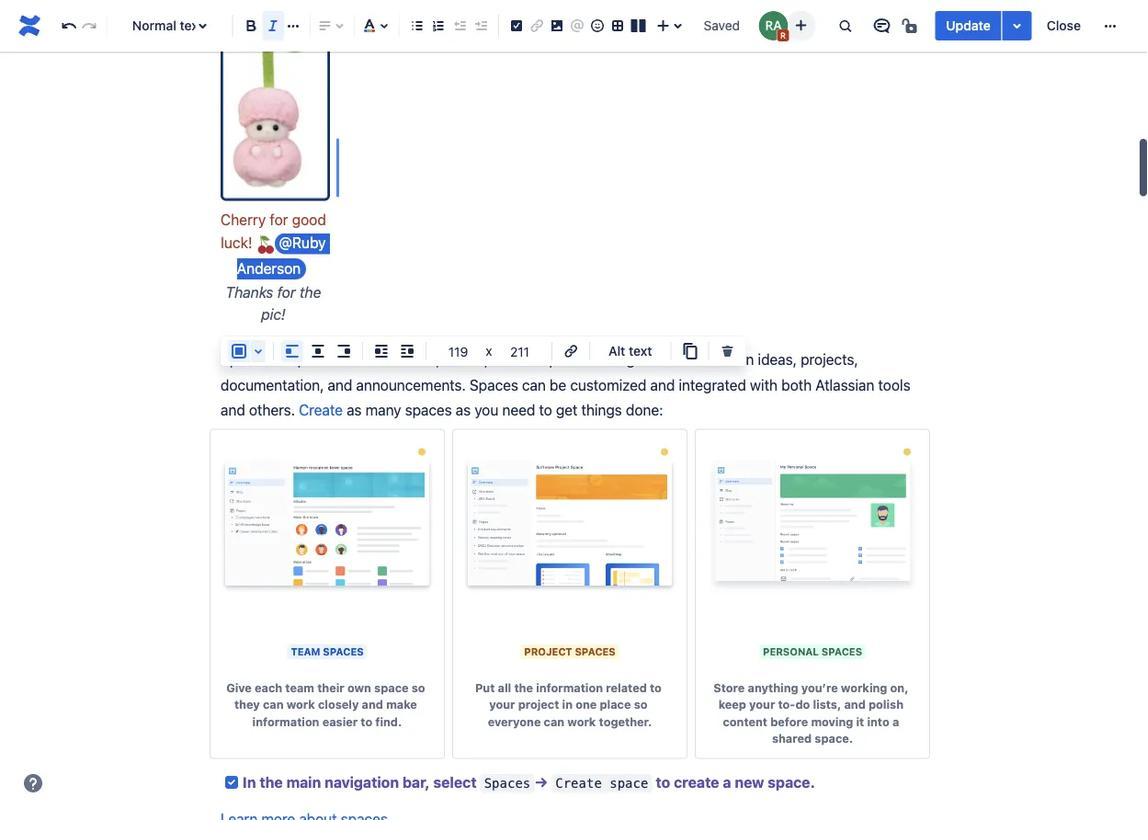 Task type: describe. For each thing, give the bounding box(es) containing it.
new
[[735, 774, 765, 791]]

x
[[486, 344, 493, 359]]

text for alt text
[[629, 344, 653, 359]]

each
[[255, 681, 283, 695]]

1 vertical spatial spaces
[[470, 376, 519, 393]]

1 vertical spatial space.
[[768, 774, 816, 791]]

for inside cherry for good luck!
[[270, 211, 288, 228]]

closely
[[318, 698, 359, 711]]

@ruby anderson thanks for the pic!
[[226, 234, 330, 323]]

it
[[857, 715, 865, 728]]

give
[[226, 681, 252, 695]]

update
[[947, 18, 991, 33]]

0 horizontal spatial the
[[260, 774, 283, 791]]

remove image
[[717, 340, 739, 362]]

put all the information related to your project in one place so everyone can work together.
[[475, 681, 665, 728]]

places
[[298, 351, 341, 368]]

bold ⌘b image
[[240, 15, 262, 37]]

find.
[[376, 715, 402, 728]]

are
[[273, 351, 294, 368]]

with
[[750, 376, 778, 393]]

create
[[674, 774, 720, 791]]

help image
[[22, 773, 44, 795]]

action item image
[[506, 15, 528, 37]]

organize
[[613, 351, 670, 368]]

your for all
[[490, 698, 515, 711]]

update button
[[936, 11, 1002, 40]]

space. inside store anything you're working on, keep your to-do lists, and polish content before moving it into a shared space.
[[815, 732, 854, 745]]

put
[[475, 681, 495, 695]]

anything
[[748, 681, 799, 695]]

add link image
[[560, 340, 582, 362]]

mention image
[[567, 15, 589, 37]]

:cherries: image
[[256, 235, 275, 254]]

confluence image
[[15, 11, 44, 40]]

moving
[[812, 715, 854, 728]]

saved
[[704, 18, 740, 33]]

project spaces
[[524, 646, 616, 658]]

done:
[[626, 401, 663, 419]]

projects,
[[801, 351, 859, 368]]

thanks
[[226, 283, 274, 301]]

select
[[434, 774, 477, 791]]

to inside put all the information related to your project in one place so everyone can work together.
[[650, 681, 662, 695]]

0 horizontal spatial a
[[723, 774, 732, 791]]

content
[[723, 715, 768, 728]]

documentation,
[[221, 376, 324, 393]]

height input field
[[496, 338, 544, 364]]

the inside @ruby anderson thanks for the pic!
[[300, 283, 321, 301]]

give each team their own space so they can work closely and make information easier to find.
[[226, 681, 428, 728]]

add image, video, or file image
[[546, 15, 568, 37]]

@ruby
[[279, 234, 326, 252]]

bullet list ⌘⇧8 image
[[407, 15, 429, 37]]

navigation
[[325, 774, 399, 791]]

need
[[503, 401, 536, 419]]

:cherries: image
[[256, 235, 275, 254]]

others.
[[249, 401, 295, 419]]

close
[[1047, 18, 1082, 33]]

create as many spaces as you need to get things done:
[[299, 401, 663, 419]]

integrated
[[679, 376, 747, 393]]

you're
[[802, 681, 838, 695]]

indent tab image
[[470, 15, 492, 37]]

project inside put all the information related to your project in one place so everyone can work together.
[[518, 698, 560, 711]]

text for normal text
[[180, 18, 203, 33]]

personal spaces
[[763, 646, 863, 658]]

a inside store anything you're working on, keep your to-do lists, and polish content before moving it into a shared space.
[[893, 715, 900, 728]]

shared
[[772, 732, 812, 745]]

all
[[498, 681, 512, 695]]

bar,
[[403, 774, 430, 791]]

main
[[287, 774, 321, 791]]

together.
[[599, 715, 652, 728]]

luck!
[[221, 234, 253, 252]]

Max width 1800px field
[[434, 338, 483, 364]]

undo ⌘z image
[[58, 15, 80, 37]]

atlassian
[[816, 376, 875, 393]]

and inside store anything you're working on, keep your to-do lists, and polish content before moving it into a shared space.
[[845, 698, 866, 711]]

space inside in the main navigation bar, select spaces → create space to create a new space.
[[610, 776, 649, 791]]

individuals,
[[367, 351, 440, 368]]

and right teams,
[[492, 351, 517, 368]]

work inside give each team their own space so they can work closely and make information easier to find.
[[287, 698, 315, 711]]

alt text button
[[598, 340, 664, 362]]

ideas,
[[758, 351, 797, 368]]

working
[[841, 681, 888, 695]]

to left get
[[539, 401, 552, 419]]

0 vertical spatial create
[[299, 401, 343, 419]]

create inside in the main navigation bar, select spaces → create space to create a new space.
[[556, 776, 602, 791]]

0 vertical spatial project
[[524, 646, 573, 658]]

create link
[[299, 401, 343, 419]]

team spaces
[[291, 646, 364, 658]]

layouts image
[[628, 15, 650, 37]]

companies
[[521, 351, 593, 368]]

in
[[562, 698, 573, 711]]

announcements.
[[356, 376, 466, 393]]

space inside give each team their own space so they can work closely and make information easier to find.
[[374, 681, 409, 695]]

lists,
[[813, 698, 842, 711]]

no restrictions image
[[901, 15, 923, 37]]

normal text
[[132, 18, 203, 33]]

wrap left image
[[371, 340, 393, 362]]

close button
[[1036, 11, 1093, 40]]

personal
[[763, 646, 819, 658]]

ruby anderson image
[[759, 11, 788, 40]]

in
[[243, 774, 256, 791]]

more image
[[1100, 15, 1122, 37]]



Task type: locate. For each thing, give the bounding box(es) containing it.
2 your from the left
[[750, 698, 776, 711]]

link image
[[526, 15, 548, 37]]

2 vertical spatial can
[[544, 715, 565, 728]]

related
[[606, 681, 647, 695]]

redo ⌘⇧z image
[[78, 15, 100, 37]]

cherry
[[221, 211, 266, 228]]

spaces down announcements.
[[405, 401, 452, 419]]

1 horizontal spatial information
[[536, 681, 603, 695]]

2 vertical spatial the
[[260, 774, 283, 791]]

normal
[[132, 18, 176, 33]]

1 horizontal spatial text
[[629, 344, 653, 359]]

own
[[348, 681, 371, 695]]

0 horizontal spatial text
[[180, 18, 203, 33]]

remove border image
[[228, 340, 250, 362]]

table image
[[607, 15, 629, 37]]

can inside give each team their own space so they can work closely and make information easier to find.
[[263, 698, 284, 711]]

1 vertical spatial work
[[287, 698, 315, 711]]

everyone
[[488, 715, 541, 728]]

1 horizontal spatial so
[[634, 698, 648, 711]]

their
[[318, 681, 345, 695]]

anderson
[[237, 259, 301, 277]]

for up pic!
[[277, 283, 296, 301]]

0 vertical spatial space.
[[815, 732, 854, 745]]

your down all
[[490, 698, 515, 711]]

1 horizontal spatial the
[[300, 283, 321, 301]]

space up "make"
[[374, 681, 409, 695]]

text right alt
[[629, 344, 653, 359]]

0 vertical spatial text
[[180, 18, 203, 33]]

2 horizontal spatial the
[[515, 681, 533, 695]]

1 horizontal spatial work
[[568, 715, 596, 728]]

work
[[702, 351, 734, 368], [287, 698, 315, 711], [568, 715, 596, 728]]

store anything you're working on, keep your to-do lists, and polish content before moving it into a shared space.
[[714, 681, 912, 745]]

1 horizontal spatial space
[[610, 776, 649, 791]]

on,
[[891, 681, 909, 695]]

project up in
[[524, 646, 573, 658]]

spaces left →
[[484, 776, 531, 791]]

do
[[796, 698, 811, 711]]

adjust update settings image
[[1007, 15, 1029, 37]]

things
[[582, 401, 622, 419]]

0 vertical spatial team
[[291, 646, 320, 658]]

team
[[291, 646, 320, 658], [285, 681, 315, 695]]

1 vertical spatial for
[[277, 283, 296, 301]]

confluence image
[[15, 11, 44, 40]]

can down each
[[263, 698, 284, 711]]

space. down moving
[[815, 732, 854, 745]]

spaces for give each team their own space so they can work closely and make information easier to find.
[[323, 646, 364, 658]]

your inside put all the information related to your project in one place so everyone can work together.
[[490, 698, 515, 711]]

to inside give each team their own space so they can work closely and make information easier to find.
[[361, 715, 373, 728]]

team up "their"
[[291, 646, 320, 658]]

space. right the new
[[768, 774, 816, 791]]

the inside put all the information related to your project in one place so everyone can work together.
[[515, 681, 533, 695]]

to up 'customized'
[[596, 351, 610, 368]]

spaces
[[405, 401, 452, 419], [323, 646, 364, 658], [575, 646, 616, 658], [822, 646, 863, 658]]

can left be on the left top
[[522, 376, 546, 393]]

2 as from the left
[[456, 401, 471, 419]]

1 vertical spatial project
[[518, 698, 560, 711]]

2 vertical spatial spaces
[[484, 776, 531, 791]]

spaces for put all the information related to your project in one place so everyone can work together.
[[575, 646, 616, 658]]

as
[[347, 401, 362, 419], [456, 401, 471, 419]]

spaces are places for individuals, teams, and companies to organize and work on ideas, projects, documentation, and announcements. spaces can be customized and integrated with both atlassian tools and others.
[[221, 351, 915, 419]]

1 horizontal spatial your
[[750, 698, 776, 711]]

can down in
[[544, 715, 565, 728]]

outdent ⇧tab image
[[449, 15, 471, 37]]

to right related
[[650, 681, 662, 695]]

1 as from the left
[[347, 401, 362, 419]]

a right into
[[893, 715, 900, 728]]

so
[[412, 681, 425, 695], [634, 698, 648, 711]]

information
[[536, 681, 603, 695], [253, 715, 320, 728]]

place
[[600, 698, 631, 711]]

team inside give each team their own space so they can work closely and make information easier to find.
[[285, 681, 315, 695]]

normal text button
[[114, 6, 225, 46]]

1 horizontal spatial a
[[893, 715, 900, 728]]

in the main navigation bar, select spaces → create space to create a new space.
[[243, 774, 816, 791]]

you
[[475, 401, 499, 419]]

alt text
[[609, 344, 653, 359]]

for inside @ruby anderson thanks for the pic!
[[277, 283, 296, 301]]

and up "integrated"
[[674, 351, 698, 368]]

and
[[492, 351, 517, 368], [674, 351, 698, 368], [328, 376, 353, 393], [651, 376, 675, 393], [221, 401, 245, 419], [362, 698, 383, 711], [845, 698, 866, 711]]

to inside spaces are places for individuals, teams, and companies to organize and work on ideas, projects, documentation, and announcements. spaces can be customized and integrated with both atlassian tools and others.
[[596, 351, 610, 368]]

for for spaces
[[345, 351, 363, 368]]

as left many in the left of the page
[[347, 401, 362, 419]]

can inside spaces are places for individuals, teams, and companies to organize and work on ideas, projects, documentation, and announcements. spaces can be customized and integrated with both atlassian tools and others.
[[522, 376, 546, 393]]

for for @ruby
[[277, 283, 296, 301]]

copy image
[[679, 340, 701, 362]]

information up in
[[536, 681, 603, 695]]

as left you on the left
[[456, 401, 471, 419]]

comment icon image
[[871, 15, 893, 37]]

1 vertical spatial text
[[629, 344, 653, 359]]

0 vertical spatial space
[[374, 681, 409, 695]]

be
[[550, 376, 567, 393]]

information inside put all the information related to your project in one place so everyone can work together.
[[536, 681, 603, 695]]

to-
[[779, 698, 796, 711]]

align right image
[[333, 340, 355, 362]]

1 horizontal spatial as
[[456, 401, 471, 419]]

spaces
[[221, 351, 269, 368], [470, 376, 519, 393], [484, 776, 531, 791]]

text inside dropdown button
[[180, 18, 203, 33]]

0 vertical spatial information
[[536, 681, 603, 695]]

1 vertical spatial space
[[610, 776, 649, 791]]

a
[[893, 715, 900, 728], [723, 774, 732, 791]]

text right normal
[[180, 18, 203, 33]]

2 vertical spatial work
[[568, 715, 596, 728]]

numbered list ⌘⇧7 image
[[428, 15, 450, 37]]

space.
[[815, 732, 854, 745], [768, 774, 816, 791]]

the right in
[[260, 774, 283, 791]]

both
[[782, 376, 812, 393]]

work up "integrated"
[[702, 351, 734, 368]]

store
[[714, 681, 745, 695]]

information down each
[[253, 715, 320, 728]]

spaces up documentation, in the left top of the page
[[221, 351, 269, 368]]

to left create on the bottom of page
[[656, 774, 671, 791]]

1 horizontal spatial create
[[556, 776, 602, 791]]

so up "make"
[[412, 681, 425, 695]]

1 vertical spatial the
[[515, 681, 533, 695]]

your inside store anything you're working on, keep your to-do lists, and polish content before moving it into a shared space.
[[750, 698, 776, 711]]

0 vertical spatial so
[[412, 681, 425, 695]]

the right all
[[515, 681, 533, 695]]

1 vertical spatial can
[[263, 698, 284, 711]]

spaces for store anything you're working on, keep your to-do lists, and polish content before moving it into a shared space.
[[822, 646, 863, 658]]

many
[[366, 401, 401, 419]]

easier
[[323, 715, 358, 728]]

spaces up you on the left
[[470, 376, 519, 393]]

→
[[535, 774, 548, 791]]

work inside spaces are places for individuals, teams, and companies to organize and work on ideas, projects, documentation, and announcements. spaces can be customized and integrated with both atlassian tools and others.
[[702, 351, 734, 368]]

invite to edit image
[[790, 14, 812, 36]]

cherry for good luck!
[[221, 211, 330, 252]]

for left "wrap left" image
[[345, 351, 363, 368]]

0 vertical spatial can
[[522, 376, 546, 393]]

keep
[[719, 698, 747, 711]]

0 horizontal spatial as
[[347, 401, 362, 419]]

space down the together.
[[610, 776, 649, 791]]

pic!
[[261, 305, 286, 323]]

spaces up "their"
[[323, 646, 364, 658]]

border options image
[[247, 340, 269, 362]]

get
[[556, 401, 578, 419]]

for up :cherries: icon at the top left of page
[[270, 211, 288, 228]]

and up create "link" on the left
[[328, 376, 353, 393]]

0 horizontal spatial space
[[374, 681, 409, 695]]

1 your from the left
[[490, 698, 515, 711]]

team left "their"
[[285, 681, 315, 695]]

so inside give each team their own space so they can work closely and make information easier to find.
[[412, 681, 425, 695]]

into
[[868, 715, 890, 728]]

your down anything at the bottom right of page
[[750, 698, 776, 711]]

teams,
[[444, 351, 489, 368]]

customized
[[570, 376, 647, 393]]

1 vertical spatial a
[[723, 774, 732, 791]]

1 vertical spatial information
[[253, 715, 320, 728]]

work down one
[[568, 715, 596, 728]]

0 horizontal spatial information
[[253, 715, 320, 728]]

and inside give each team their own space so they can work closely and make information easier to find.
[[362, 698, 383, 711]]

italic ⌘i image
[[262, 15, 284, 37]]

make
[[386, 698, 417, 711]]

the down anderson on the top left of the page
[[300, 283, 321, 301]]

so inside put all the information related to your project in one place so everyone can work together.
[[634, 698, 648, 711]]

find and replace image
[[834, 15, 857, 37]]

work inside put all the information related to your project in one place so everyone can work together.
[[568, 715, 596, 728]]

0 horizontal spatial so
[[412, 681, 425, 695]]

polish
[[869, 698, 904, 711]]

project left in
[[518, 698, 560, 711]]

space
[[374, 681, 409, 695], [610, 776, 649, 791]]

wrap right image
[[396, 340, 418, 362]]

and up it
[[845, 698, 866, 711]]

information inside give each team their own space so they can work closely and make information easier to find.
[[253, 715, 320, 728]]

0 vertical spatial for
[[270, 211, 288, 228]]

emoji image
[[587, 15, 609, 37]]

before
[[771, 715, 809, 728]]

your for anything
[[750, 698, 776, 711]]

tools
[[879, 376, 911, 393]]

0 vertical spatial work
[[702, 351, 734, 368]]

to left find.
[[361, 715, 373, 728]]

0 vertical spatial the
[[300, 283, 321, 301]]

good
[[292, 211, 326, 228]]

to
[[596, 351, 610, 368], [539, 401, 552, 419], [650, 681, 662, 695], [361, 715, 373, 728], [656, 774, 671, 791]]

1 vertical spatial create
[[556, 776, 602, 791]]

spaces up you're
[[822, 646, 863, 658]]

2 horizontal spatial work
[[702, 351, 734, 368]]

a left the new
[[723, 774, 732, 791]]

so down related
[[634, 698, 648, 711]]

and up done:
[[651, 376, 675, 393]]

create
[[299, 401, 343, 419], [556, 776, 602, 791]]

spaces up related
[[575, 646, 616, 658]]

align left image
[[281, 340, 304, 362]]

0 vertical spatial a
[[893, 715, 900, 728]]

spaces inside in the main navigation bar, select spaces → create space to create a new space.
[[484, 776, 531, 791]]

1 vertical spatial team
[[285, 681, 315, 695]]

create right the others.
[[299, 401, 343, 419]]

one
[[576, 698, 597, 711]]

for inside spaces are places for individuals, teams, and companies to organize and work on ideas, projects, documentation, and announcements. spaces can be customized and integrated with both atlassian tools and others.
[[345, 351, 363, 368]]

on
[[738, 351, 755, 368]]

text inside 'button'
[[629, 344, 653, 359]]

can inside put all the information related to your project in one place so everyone can work together.
[[544, 715, 565, 728]]

align center image
[[307, 340, 329, 362]]

0 horizontal spatial work
[[287, 698, 315, 711]]

0 horizontal spatial create
[[299, 401, 343, 419]]

1 vertical spatial so
[[634, 698, 648, 711]]

2 vertical spatial for
[[345, 351, 363, 368]]

alt
[[609, 344, 626, 359]]

and left the others.
[[221, 401, 245, 419]]

text
[[180, 18, 203, 33], [629, 344, 653, 359]]

can
[[522, 376, 546, 393], [263, 698, 284, 711], [544, 715, 565, 728]]

0 horizontal spatial your
[[490, 698, 515, 711]]

they
[[234, 698, 260, 711]]

and down own
[[362, 698, 383, 711]]

create right →
[[556, 776, 602, 791]]

work left closely
[[287, 698, 315, 711]]

0 vertical spatial spaces
[[221, 351, 269, 368]]

more formatting image
[[282, 15, 305, 37]]

for
[[270, 211, 288, 228], [277, 283, 296, 301], [345, 351, 363, 368]]



Task type: vqa. For each thing, say whether or not it's contained in the screenshot.
space
yes



